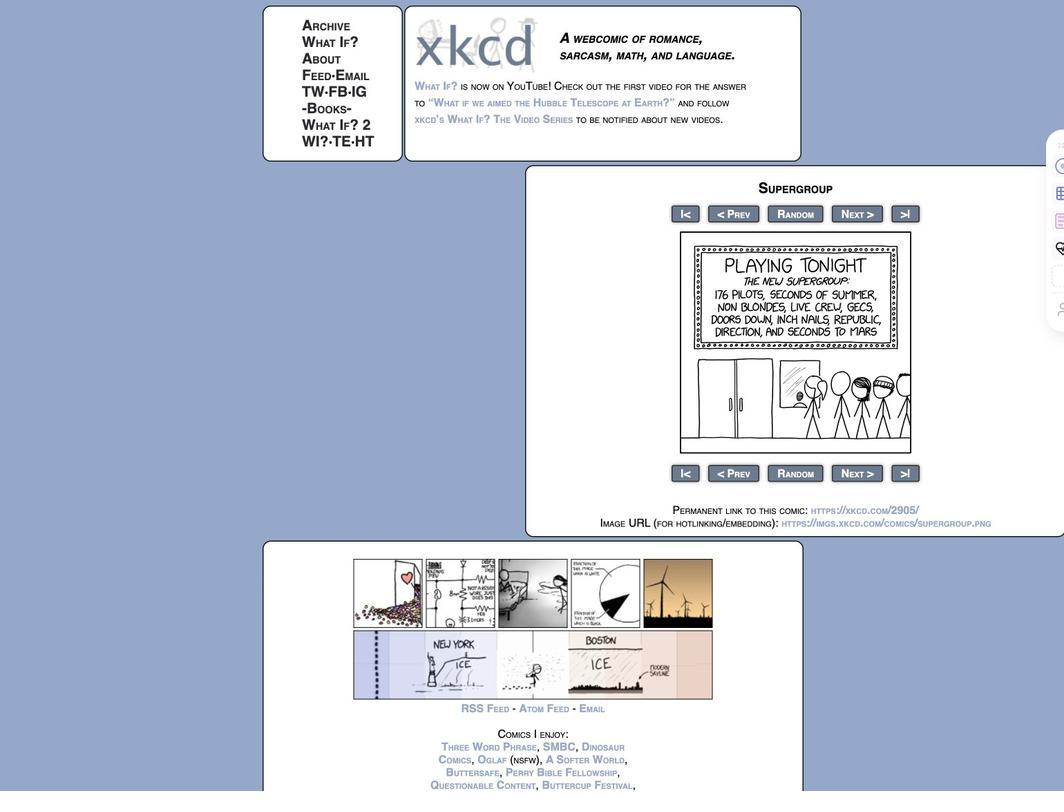 Task type: locate. For each thing, give the bounding box(es) containing it.
supergroup image
[[680, 231, 911, 454]]

selected comics image
[[353, 559, 713, 628]]

earth temperature timeline image
[[353, 630, 713, 700]]

xkcd.com logo image
[[415, 16, 542, 73]]



